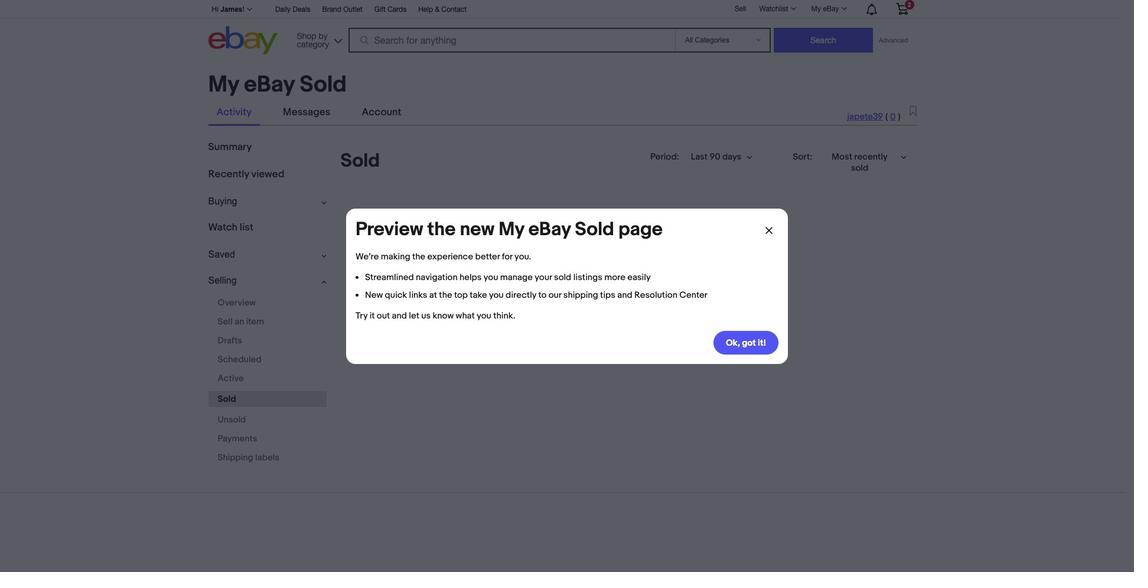 Task type: describe. For each thing, give the bounding box(es) containing it.
brand outlet link
[[322, 4, 363, 17]]

ebay inside dialog
[[529, 218, 571, 241]]

gift cards
[[375, 5, 407, 14]]

to
[[539, 289, 547, 301]]

advanced link
[[874, 28, 915, 52]]

sell an item
[[218, 316, 264, 328]]

sold inside dialog
[[575, 218, 615, 241]]

sell for sell
[[735, 5, 747, 13]]

think.
[[494, 310, 516, 321]]

selling button
[[208, 275, 327, 286]]

sell for sell an item
[[218, 316, 233, 328]]

gift cards link
[[375, 4, 407, 17]]

shipping labels link
[[208, 452, 327, 464]]

help & contact link
[[419, 4, 467, 17]]

1 vertical spatial the
[[413, 251, 426, 262]]

sold
[[554, 272, 572, 283]]

recently viewed link
[[208, 169, 285, 180]]

list
[[240, 222, 254, 234]]

banner containing sell
[[208, 0, 918, 57]]

0 vertical spatial you
[[484, 272, 499, 283]]

ok, got it! button
[[714, 331, 779, 354]]

ok,
[[726, 337, 741, 348]]

recently
[[208, 169, 249, 180]]

outlet
[[344, 5, 363, 14]]

my inside dialog
[[499, 218, 525, 241]]

ok, got it!
[[726, 337, 767, 348]]

we're
[[356, 251, 379, 262]]

don't
[[582, 292, 611, 308]]

quick
[[385, 289, 407, 301]]

scheduled link
[[208, 354, 327, 366]]

payments
[[218, 433, 257, 445]]

shipping
[[564, 289, 599, 301]]

brand
[[322, 5, 342, 14]]

help
[[419, 5, 433, 14]]

sold down account link
[[341, 149, 380, 173]]

my ebay link
[[805, 2, 853, 16]]

have
[[613, 292, 641, 308]]

active
[[218, 373, 244, 384]]

brand outlet
[[322, 5, 363, 14]]

my ebay
[[812, 5, 840, 13]]

summary link
[[208, 141, 252, 153]]

try it out and let us know what you think.
[[356, 310, 516, 321]]

messages
[[283, 106, 331, 118]]

more
[[605, 272, 626, 283]]

overview
[[218, 297, 256, 309]]

0 vertical spatial the
[[428, 218, 456, 241]]

make sold your my ebay homepage image
[[910, 106, 917, 117]]

making
[[381, 251, 411, 262]]

scheduled
[[218, 354, 262, 365]]

overview link
[[208, 297, 327, 309]]

your
[[535, 272, 552, 283]]

links
[[409, 289, 428, 301]]

deals
[[293, 5, 311, 14]]

tips
[[601, 289, 616, 301]]

messages link
[[275, 101, 339, 124]]

at
[[430, 289, 437, 301]]

0 link
[[891, 111, 896, 122]]

recently viewed
[[208, 169, 285, 180]]

page
[[619, 218, 663, 241]]

payments link
[[208, 433, 327, 445]]

1 vertical spatial you
[[489, 289, 504, 301]]

navigation
[[416, 272, 458, 283]]

my for my ebay sold
[[208, 71, 239, 99]]



Task type: locate. For each thing, give the bounding box(es) containing it.
new quick links at the top take you directly to our shipping tips and resolution center
[[365, 289, 708, 301]]

got
[[743, 337, 757, 348]]

ebay inside account navigation
[[824, 5, 840, 13]]

None submit
[[774, 28, 874, 53]]

my for my ebay
[[812, 5, 822, 13]]

watchlist link
[[753, 2, 802, 16]]

watch list
[[208, 222, 254, 234]]

period:
[[651, 151, 680, 162]]

cards
[[388, 5, 407, 14]]

active link
[[208, 372, 327, 385]]

center
[[680, 289, 708, 301]]

1 vertical spatial my
[[208, 71, 239, 99]]

sold link
[[208, 391, 327, 407]]

0 horizontal spatial sell
[[218, 316, 233, 328]]

ebay up activity
[[244, 71, 295, 99]]

ebay up you.
[[529, 218, 571, 241]]

summary
[[208, 141, 252, 153]]

manage
[[501, 272, 533, 283]]

new
[[460, 218, 495, 241]]

sold down active at the left bottom of the page
[[218, 394, 236, 405]]

2 vertical spatial the
[[439, 289, 453, 301]]

preview the new my ebay sold page
[[356, 218, 663, 241]]

account navigation
[[208, 0, 918, 18]]

selling
[[208, 275, 237, 285]]

and right tips
[[618, 289, 633, 301]]

shipping
[[218, 452, 253, 464]]

it
[[370, 310, 375, 321]]

top
[[455, 289, 468, 301]]

ebay
[[824, 5, 840, 13], [244, 71, 295, 99], [529, 218, 571, 241]]

streamlined navigation helps you manage your sold listings more easily
[[365, 272, 651, 283]]

daily deals link
[[275, 4, 311, 17]]

the right the at
[[439, 289, 453, 301]]

us
[[422, 310, 431, 321]]

streamlined
[[365, 272, 414, 283]]

sold
[[300, 71, 347, 99], [341, 149, 380, 173], [575, 218, 615, 241], [218, 394, 236, 405]]

0
[[891, 111, 896, 122]]

you right what
[[477, 310, 492, 321]]

preview the new my ebay sold page dialog
[[0, 0, 1135, 572]]

2 vertical spatial my
[[499, 218, 525, 241]]

1 horizontal spatial and
[[618, 289, 633, 301]]

directly
[[506, 289, 537, 301]]

1 horizontal spatial ebay
[[529, 218, 571, 241]]

activity link
[[208, 101, 260, 124]]

sort:
[[793, 151, 813, 162]]

my right 'watchlist' link
[[812, 5, 822, 13]]

helps
[[460, 272, 482, 283]]

drafts
[[218, 335, 242, 346]]

the up we're making the experience better for you.
[[428, 218, 456, 241]]

1 horizontal spatial my
[[499, 218, 525, 241]]

2 horizontal spatial my
[[812, 5, 822, 13]]

items.
[[667, 292, 702, 308]]

my inside account navigation
[[812, 5, 822, 13]]

any
[[644, 292, 664, 308]]

1 horizontal spatial sell
[[735, 5, 747, 13]]

1 vertical spatial ebay
[[244, 71, 295, 99]]

better
[[476, 251, 500, 262]]

account
[[362, 106, 402, 118]]

easily
[[628, 272, 651, 283]]

daily
[[275, 5, 291, 14]]

an
[[235, 316, 244, 328]]

sold up messages
[[300, 71, 347, 99]]

0 vertical spatial and
[[618, 289, 633, 301]]

0 vertical spatial my
[[812, 5, 822, 13]]

0 vertical spatial sell
[[735, 5, 747, 13]]

sell left the watchlist
[[735, 5, 747, 13]]

0 horizontal spatial ebay
[[244, 71, 295, 99]]

you right take
[[489, 289, 504, 301]]

sell link
[[730, 5, 752, 13]]

you don't have any items.
[[557, 292, 702, 308]]

sold left the page
[[575, 218, 615, 241]]

ebay right 'watchlist' link
[[824, 5, 840, 13]]

let
[[409, 310, 420, 321]]

our
[[549, 289, 562, 301]]

your shopping cart contains 2 items image
[[896, 3, 909, 15]]

0 vertical spatial ebay
[[824, 5, 840, 13]]

japete39
[[848, 111, 884, 122]]

sell left an
[[218, 316, 233, 328]]

new
[[365, 289, 383, 301]]

labels
[[255, 452, 280, 464]]

watch
[[208, 222, 238, 234]]

daily deals
[[275, 5, 311, 14]]

&
[[435, 5, 440, 14]]

and
[[618, 289, 633, 301], [392, 310, 407, 321]]

resolution
[[635, 289, 678, 301]]

banner
[[208, 0, 918, 57]]

listings
[[574, 272, 603, 283]]

drafts link
[[208, 335, 327, 347]]

you
[[557, 292, 579, 308]]

try
[[356, 310, 368, 321]]

the
[[428, 218, 456, 241], [413, 251, 426, 262], [439, 289, 453, 301]]

ebay for my ebay
[[824, 5, 840, 13]]

2 vertical spatial ebay
[[529, 218, 571, 241]]

out
[[377, 310, 390, 321]]

ebay for my ebay sold
[[244, 71, 295, 99]]

sell inside account navigation
[[735, 5, 747, 13]]

my up activity
[[208, 71, 239, 99]]

the right making
[[413, 251, 426, 262]]

item
[[246, 316, 264, 328]]

what
[[456, 310, 475, 321]]

take
[[470, 289, 487, 301]]

you.
[[515, 251, 532, 262]]

gift
[[375, 5, 386, 14]]

japete39 link
[[848, 111, 884, 122]]

contact
[[442, 5, 467, 14]]

1 vertical spatial and
[[392, 310, 407, 321]]

2 horizontal spatial ebay
[[824, 5, 840, 13]]

preview
[[356, 218, 423, 241]]

unsold link
[[208, 414, 327, 426]]

you right helps
[[484, 272, 499, 283]]

my
[[812, 5, 822, 13], [208, 71, 239, 99], [499, 218, 525, 241]]

sell an item link
[[208, 316, 327, 328]]

shipping labels
[[218, 452, 280, 464]]

0 horizontal spatial my
[[208, 71, 239, 99]]

none submit inside banner
[[774, 28, 874, 53]]

1 vertical spatial sell
[[218, 316, 233, 328]]

2 vertical spatial you
[[477, 310, 492, 321]]

and left let
[[392, 310, 407, 321]]

you
[[484, 272, 499, 283], [489, 289, 504, 301], [477, 310, 492, 321]]

it!
[[758, 337, 767, 348]]

know
[[433, 310, 454, 321]]

0 horizontal spatial and
[[392, 310, 407, 321]]

we're making the experience better for you.
[[356, 251, 532, 262]]

my ebay sold
[[208, 71, 347, 99]]

my up for on the top left of the page
[[499, 218, 525, 241]]

viewed
[[252, 169, 285, 180]]

experience
[[428, 251, 474, 262]]

account link
[[354, 101, 410, 124]]

unsold
[[218, 414, 246, 426]]

advanced
[[880, 37, 909, 44]]

for
[[502, 251, 513, 262]]



Task type: vqa. For each thing, say whether or not it's contained in the screenshot.
the sold
yes



